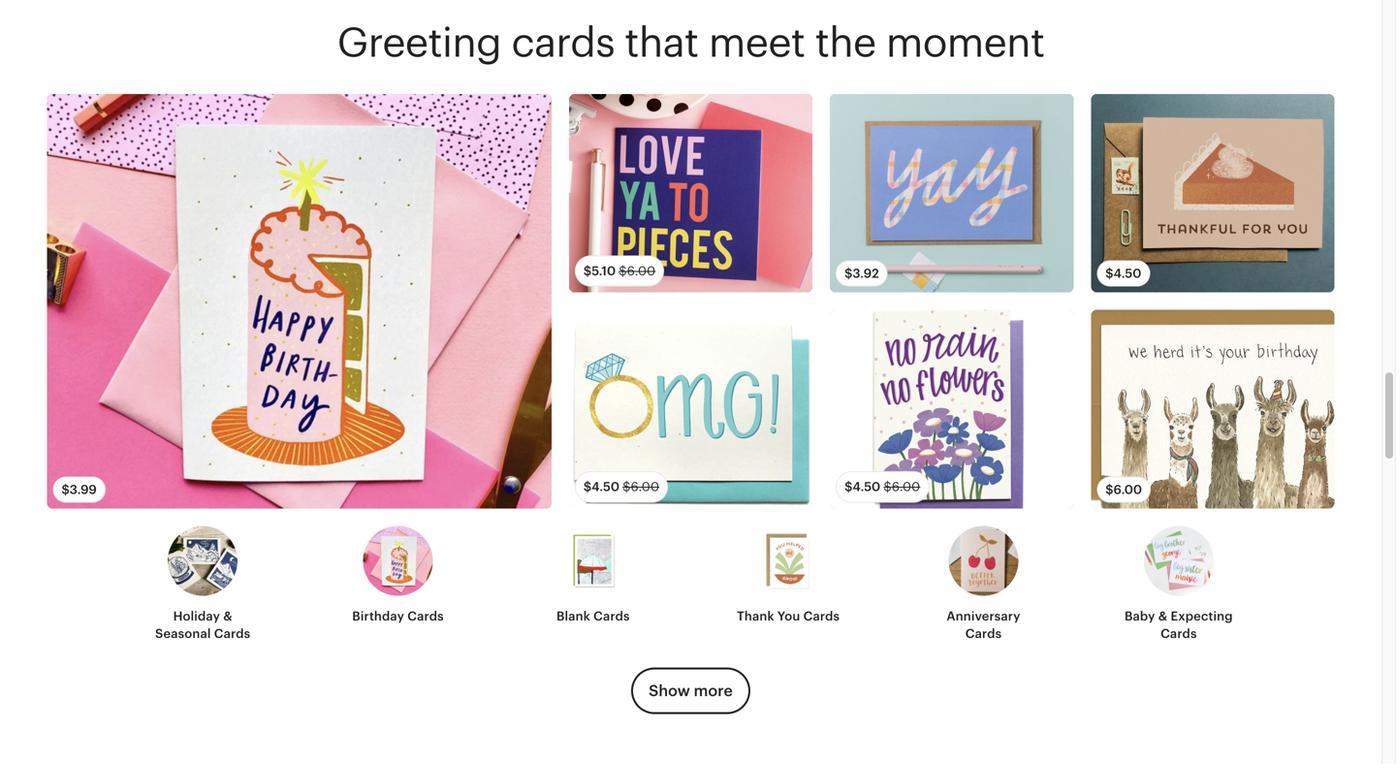 Task type: vqa. For each thing, say whether or not it's contained in the screenshot.
&
yes



Task type: describe. For each thing, give the bounding box(es) containing it.
$ for happy birthday cake card, fun happy birthday card, illustrated birthday card image
[[62, 482, 70, 497]]

holiday & seasonal cards
[[155, 609, 251, 641]]

cards
[[511, 19, 615, 65]]

$ for valentines day anniversary card love wedding day best friend thinking of you greeting card for husband wife spouse partner just because 'image'
[[584, 264, 592, 278]]

$ 3.99
[[62, 482, 97, 497]]

thank you cards link
[[732, 526, 845, 633]]

$ for sympathy card - empathy card - no rain no flowers - thinking of you card - here for you card - hennel paper co. - sy5 image
[[845, 480, 853, 494]]

cards inside "anniversary cards"
[[966, 627, 1002, 641]]

engagement card - omg - wedding engagement - congratulations card - congrats card image
[[569, 310, 813, 509]]

$ for engagement card - omg - wedding engagement - congratulations card - congrats card image
[[584, 480, 592, 494]]

valentines day anniversary card love wedding day best friend thinking of you greeting card for husband wife spouse partner just because image
[[569, 94, 813, 293]]

$ 6.00
[[1106, 482, 1143, 497]]

$ 5.10 $ 6.00
[[584, 264, 656, 278]]

baby
[[1125, 609, 1156, 623]]

6.00 for sympathy card - empathy card - no rain no flowers - thinking of you card - here for you card - hennel paper co. - sy5 image
[[892, 480, 921, 494]]

the
[[815, 19, 876, 65]]

llama birthday card // cute and funny alpaca inspired birthday card image
[[1091, 310, 1335, 509]]

anniversary cards
[[947, 609, 1021, 641]]

that
[[625, 19, 699, 65]]

6.00 for engagement card - omg - wedding engagement - congratulations card - congrats card image
[[631, 480, 660, 494]]

anniversary cards link
[[928, 526, 1040, 650]]

yay card to celebrate good news, exam results or passing driving test image
[[830, 94, 1074, 293]]

& for baby
[[1159, 609, 1168, 623]]

moment
[[886, 19, 1045, 65]]

show
[[649, 683, 690, 700]]

show more
[[649, 683, 733, 700]]

3.92
[[853, 266, 879, 281]]

anniversary
[[947, 609, 1021, 623]]

$ for thankful for you card - pumpkin pie image
[[1106, 266, 1114, 281]]

& for holiday
[[223, 609, 233, 623]]

blank
[[557, 609, 591, 623]]

cards right 'birthday'
[[408, 609, 444, 623]]



Task type: locate. For each thing, give the bounding box(es) containing it.
& right 'baby'
[[1159, 609, 1168, 623]]

blank cards link
[[537, 526, 650, 633]]

$ 4.50 $ 6.00
[[584, 480, 660, 494], [845, 480, 921, 494]]

$ 3.92
[[845, 266, 879, 281]]

birthday cards
[[352, 609, 444, 623]]

greeting cards that meet the moment
[[337, 19, 1045, 65]]

& inside baby & expecting cards
[[1159, 609, 1168, 623]]

4.50 for sympathy card - empathy card - no rain no flowers - thinking of you card - here for you card - hennel paper co. - sy5 image
[[853, 480, 881, 494]]

4.50
[[1114, 266, 1142, 281], [592, 480, 620, 494], [853, 480, 881, 494]]

cards down expecting
[[1161, 627, 1197, 641]]

2 $ 4.50 $ 6.00 from the left
[[845, 480, 921, 494]]

blank cards
[[557, 609, 630, 623]]

sympathy card - empathy card - no rain no flowers - thinking of you card - here for you card - hennel paper co. - sy5 image
[[830, 310, 1074, 509]]

greeting
[[337, 19, 502, 65]]

cards inside holiday & seasonal cards
[[214, 627, 251, 641]]

$ 4.50 $ 6.00 for sympathy card - empathy card - no rain no flowers - thinking of you card - here for you card - hennel paper co. - sy5 image
[[845, 480, 921, 494]]

1 horizontal spatial 4.50
[[853, 480, 881, 494]]

expecting
[[1171, 609, 1233, 623]]

you
[[778, 609, 801, 623]]

6.00 for valentines day anniversary card love wedding day best friend thinking of you greeting card for husband wife spouse partner just because 'image'
[[627, 264, 656, 278]]

thank
[[737, 609, 775, 623]]

0 horizontal spatial $ 4.50 $ 6.00
[[584, 480, 660, 494]]

cards down holiday
[[214, 627, 251, 641]]

cards down anniversary
[[966, 627, 1002, 641]]

birthday cards link
[[342, 526, 454, 633]]

meet
[[709, 19, 805, 65]]

more
[[694, 683, 733, 700]]

6.00
[[627, 264, 656, 278], [631, 480, 660, 494], [892, 480, 921, 494], [1114, 482, 1143, 497]]

$
[[584, 264, 592, 278], [619, 264, 627, 278], [845, 266, 853, 281], [1106, 266, 1114, 281], [584, 480, 592, 494], [623, 480, 631, 494], [845, 480, 853, 494], [884, 480, 892, 494], [62, 482, 70, 497], [1106, 482, 1114, 497]]

cards inside baby & expecting cards
[[1161, 627, 1197, 641]]

1 horizontal spatial $ 4.50 $ 6.00
[[845, 480, 921, 494]]

&
[[223, 609, 233, 623], [1159, 609, 1168, 623]]

3.99
[[70, 482, 97, 497]]

cards right you
[[804, 609, 840, 623]]

0 horizontal spatial 4.50
[[592, 480, 620, 494]]

$ for yay card to celebrate good news, exam results or passing driving test 'image'
[[845, 266, 853, 281]]

baby & expecting cards link
[[1123, 526, 1235, 650]]

1 $ 4.50 $ 6.00 from the left
[[584, 480, 660, 494]]

& inside holiday & seasonal cards
[[223, 609, 233, 623]]

cards right blank
[[594, 609, 630, 623]]

& right holiday
[[223, 609, 233, 623]]

4.50 for thankful for you card - pumpkin pie image
[[1114, 266, 1142, 281]]

thankful for you card - pumpkin pie image
[[1091, 94, 1335, 293]]

baby & expecting cards
[[1125, 609, 1233, 641]]

5.10
[[592, 264, 616, 278]]

show more link
[[632, 668, 751, 715]]

holiday & seasonal cards link
[[147, 526, 259, 650]]

$ for llama birthday card // cute and funny alpaca inspired birthday card image
[[1106, 482, 1114, 497]]

1 horizontal spatial &
[[1159, 609, 1168, 623]]

2 & from the left
[[1159, 609, 1168, 623]]

holiday
[[173, 609, 220, 623]]

birthday
[[352, 609, 404, 623]]

0 horizontal spatial &
[[223, 609, 233, 623]]

$ 4.50
[[1106, 266, 1142, 281]]

thank you cards
[[737, 609, 840, 623]]

1 & from the left
[[223, 609, 233, 623]]

seasonal
[[155, 627, 211, 641]]

4.50 for engagement card - omg - wedding engagement - congratulations card - congrats card image
[[592, 480, 620, 494]]

$ 4.50 $ 6.00 for engagement card - omg - wedding engagement - congratulations card - congrats card image
[[584, 480, 660, 494]]

2 horizontal spatial 4.50
[[1114, 266, 1142, 281]]

cards
[[408, 609, 444, 623], [594, 609, 630, 623], [804, 609, 840, 623], [214, 627, 251, 641], [966, 627, 1002, 641], [1161, 627, 1197, 641]]

cards inside 'link'
[[804, 609, 840, 623]]

happy birthday cake card, fun happy birthday card, illustrated birthday card image
[[47, 94, 552, 509]]



